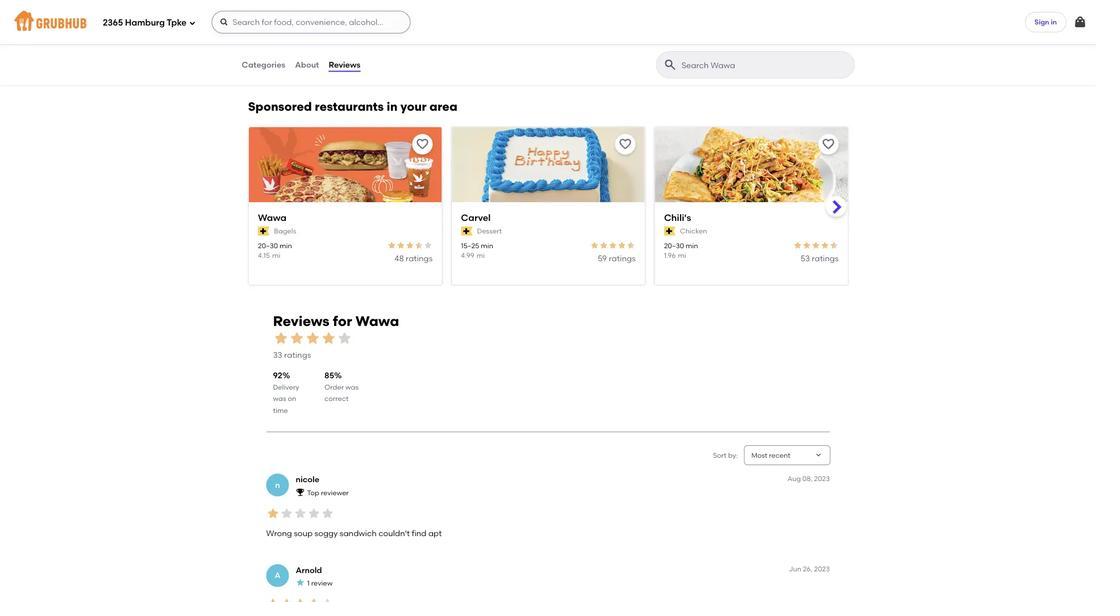 Task type: describe. For each thing, give the bounding box(es) containing it.
svg image
[[220, 18, 229, 27]]

53
[[801, 254, 810, 263]]

33 ratings
[[273, 351, 311, 360]]

sort by:
[[713, 451, 738, 460]]

chili's logo image
[[655, 127, 848, 223]]

wrong
[[266, 529, 292, 539]]

most recent
[[752, 451, 791, 460]]

ratings right 33
[[284, 351, 311, 360]]

jun
[[789, 565, 802, 574]]

most
[[752, 451, 768, 460]]

caret down icon image
[[814, 451, 823, 460]]

2023 for arnold
[[814, 565, 830, 574]]

was for 85
[[346, 384, 359, 392]]

save this restaurant image for chili's
[[822, 137, 835, 151]]

a
[[275, 571, 281, 581]]

arnold
[[296, 566, 322, 575]]

85
[[325, 371, 334, 381]]

wawa link
[[258, 211, 432, 224]]

mi for carvel
[[476, 251, 485, 260]]

48
[[394, 254, 404, 263]]

reviews for reviews for wawa
[[273, 313, 330, 330]]

reviews for wawa
[[273, 313, 399, 330]]

min for chili's
[[686, 241, 698, 250]]

chili's link
[[664, 211, 839, 224]]

1 horizontal spatial svg image
[[1074, 15, 1087, 29]]

59 ratings
[[598, 254, 636, 263]]

about
[[295, 60, 319, 70]]

1 vertical spatial in
[[387, 99, 398, 114]]

save this restaurant button for carvel
[[615, 134, 636, 155]]

48 ratings
[[394, 254, 432, 263]]

wawa inside "link"
[[258, 212, 286, 223]]

85 order was correct
[[325, 371, 359, 403]]

hamburg
[[125, 18, 165, 28]]

time
[[273, 407, 288, 415]]

find
[[412, 529, 427, 539]]

categories
[[242, 60, 285, 70]]

92 delivery was on time
[[273, 371, 299, 415]]

categories button
[[241, 44, 286, 85]]

top reviewer
[[307, 489, 349, 497]]

15–25 min 4.99 mi
[[461, 241, 493, 260]]

dessert
[[477, 227, 502, 235]]

reviews button
[[328, 44, 361, 85]]

reviews for reviews
[[329, 60, 361, 70]]

sign in
[[1035, 18, 1057, 26]]

reviewer
[[321, 489, 349, 497]]

wrong soup soggy sandwich couldn't find apt
[[266, 529, 442, 539]]

chili's
[[664, 212, 691, 223]]

mi for wawa
[[272, 251, 280, 260]]

save this restaurant image
[[618, 137, 632, 151]]

Sort by: field
[[752, 451, 791, 461]]

was for 92
[[273, 395, 286, 403]]

26,
[[803, 565, 813, 574]]

save this restaurant button for chili's
[[818, 134, 839, 155]]

33
[[273, 351, 282, 360]]

recent
[[769, 451, 791, 460]]

bagels
[[274, 227, 296, 235]]

min for wawa
[[279, 241, 292, 250]]

carvel logo image
[[452, 127, 645, 223]]

wawa logo image
[[249, 127, 442, 223]]



Task type: vqa. For each thing, say whether or not it's contained in the screenshot.
Reviews BUTTON
yes



Task type: locate. For each thing, give the bounding box(es) containing it.
save this restaurant button
[[412, 134, 432, 155], [615, 134, 636, 155], [818, 134, 839, 155]]

1 vertical spatial reviews
[[273, 313, 330, 330]]

magnifying glass icon image
[[664, 58, 677, 72]]

1 20–30 from the left
[[258, 241, 278, 250]]

2 mi from the left
[[476, 251, 485, 260]]

Search Wawa search field
[[681, 60, 851, 70]]

0 horizontal spatial min
[[279, 241, 292, 250]]

2 min from the left
[[481, 241, 493, 250]]

subscription pass image
[[664, 227, 675, 236]]

59
[[598, 254, 607, 263]]

1 mi from the left
[[272, 251, 280, 260]]

1 vertical spatial was
[[273, 395, 286, 403]]

0 horizontal spatial mi
[[272, 251, 280, 260]]

soup
[[294, 529, 313, 539]]

15–25
[[461, 241, 479, 250]]

n
[[275, 481, 280, 491]]

min inside 20–30 min 4.15 mi
[[279, 241, 292, 250]]

subscription pass image
[[258, 227, 269, 236], [461, 227, 472, 236]]

was right order
[[346, 384, 359, 392]]

2 subscription pass image from the left
[[461, 227, 472, 236]]

0 horizontal spatial in
[[387, 99, 398, 114]]

mi
[[272, 251, 280, 260], [476, 251, 485, 260], [678, 251, 686, 260]]

min inside 15–25 min 4.99 mi
[[481, 241, 493, 250]]

0 vertical spatial in
[[1051, 18, 1057, 26]]

min inside 20–30 min 1.96 mi
[[686, 241, 698, 250]]

1 2023 from the top
[[814, 475, 830, 483]]

3 mi from the left
[[678, 251, 686, 260]]

order
[[325, 384, 344, 392]]

wawa up bagels
[[258, 212, 286, 223]]

1 horizontal spatial subscription pass image
[[461, 227, 472, 236]]

2 save this restaurant button from the left
[[615, 134, 636, 155]]

svg image right tpke
[[189, 20, 196, 26]]

1 save this restaurant button from the left
[[412, 134, 432, 155]]

ratings right the 59
[[609, 254, 636, 263]]

nicole
[[296, 475, 319, 485]]

3 save this restaurant button from the left
[[818, 134, 839, 155]]

sponsored
[[248, 99, 312, 114]]

1 subscription pass image from the left
[[258, 227, 269, 236]]

delivery
[[273, 384, 299, 392]]

mi inside 15–25 min 4.99 mi
[[476, 251, 485, 260]]

was up the time
[[273, 395, 286, 403]]

08,
[[803, 475, 813, 483]]

0 horizontal spatial subscription pass image
[[258, 227, 269, 236]]

svg image
[[1074, 15, 1087, 29], [189, 20, 196, 26]]

1 review
[[307, 579, 333, 588]]

sign in button
[[1025, 12, 1067, 32]]

reviews inside reviews button
[[329, 60, 361, 70]]

0 horizontal spatial wawa
[[258, 212, 286, 223]]

20–30 up 4.15 at the left of page
[[258, 241, 278, 250]]

sign
[[1035, 18, 1050, 26]]

subscription pass image for carvel
[[461, 227, 472, 236]]

2 2023 from the top
[[814, 565, 830, 574]]

1 horizontal spatial mi
[[476, 251, 485, 260]]

mi right 1.96
[[678, 251, 686, 260]]

Search for food, convenience, alcohol... search field
[[212, 11, 411, 34]]

0 horizontal spatial save this restaurant button
[[412, 134, 432, 155]]

mi right the 4.99
[[476, 251, 485, 260]]

save this restaurant button for wawa
[[412, 134, 432, 155]]

1 horizontal spatial save this restaurant image
[[822, 137, 835, 151]]

couldn't
[[379, 529, 410, 539]]

ratings
[[406, 254, 432, 263], [609, 254, 636, 263], [812, 254, 839, 263], [284, 351, 311, 360]]

0 horizontal spatial 20–30
[[258, 241, 278, 250]]

aug 08, 2023
[[788, 475, 830, 483]]

1
[[307, 579, 310, 588]]

wawa
[[258, 212, 286, 223], [356, 313, 399, 330]]

0 horizontal spatial was
[[273, 395, 286, 403]]

top
[[307, 489, 319, 497]]

area
[[430, 99, 458, 114]]

92
[[273, 371, 282, 381]]

was inside 92 delivery was on time
[[273, 395, 286, 403]]

correct
[[325, 395, 349, 403]]

1 min from the left
[[279, 241, 292, 250]]

carvel link
[[461, 211, 636, 224]]

3 min from the left
[[686, 241, 698, 250]]

in
[[1051, 18, 1057, 26], [387, 99, 398, 114]]

subscription pass image up 15–25 at the left of the page
[[461, 227, 472, 236]]

0 vertical spatial wawa
[[258, 212, 286, 223]]

save this restaurant image for wawa
[[415, 137, 429, 151]]

reviews up the 33 ratings
[[273, 313, 330, 330]]

ratings for carvel
[[609, 254, 636, 263]]

1 horizontal spatial was
[[346, 384, 359, 392]]

ratings right 48
[[406, 254, 432, 263]]

sort
[[713, 451, 727, 460]]

1 horizontal spatial min
[[481, 241, 493, 250]]

4.15
[[258, 251, 270, 260]]

20–30 min 4.15 mi
[[258, 241, 292, 260]]

0 vertical spatial reviews
[[329, 60, 361, 70]]

1 horizontal spatial wawa
[[356, 313, 399, 330]]

in right sign
[[1051, 18, 1057, 26]]

1 horizontal spatial in
[[1051, 18, 1057, 26]]

20–30 up 1.96
[[664, 241, 684, 250]]

in inside button
[[1051, 18, 1057, 26]]

min down dessert
[[481, 241, 493, 250]]

review
[[311, 579, 333, 588]]

1 vertical spatial 2023
[[814, 565, 830, 574]]

0 horizontal spatial save this restaurant image
[[415, 137, 429, 151]]

ratings right 53
[[812, 254, 839, 263]]

was inside '85 order was correct'
[[346, 384, 359, 392]]

jun 26, 2023
[[789, 565, 830, 574]]

1 save this restaurant image from the left
[[415, 137, 429, 151]]

in left your
[[387, 99, 398, 114]]

20–30 min 1.96 mi
[[664, 241, 698, 260]]

1 horizontal spatial 20–30
[[664, 241, 684, 250]]

2023 right 26,
[[814, 565, 830, 574]]

20–30 inside 20–30 min 1.96 mi
[[664, 241, 684, 250]]

mi right 4.15 at the left of page
[[272, 251, 280, 260]]

by:
[[728, 451, 738, 460]]

carvel
[[461, 212, 491, 223]]

apt
[[429, 529, 442, 539]]

1 horizontal spatial save this restaurant button
[[615, 134, 636, 155]]

sponsored restaurants in your area
[[248, 99, 458, 114]]

2023 right 08,
[[814, 475, 830, 483]]

2 horizontal spatial mi
[[678, 251, 686, 260]]

chicken
[[680, 227, 707, 235]]

20–30 for wawa
[[258, 241, 278, 250]]

20–30
[[258, 241, 278, 250], [664, 241, 684, 250]]

save this restaurant image
[[415, 137, 429, 151], [822, 137, 835, 151]]

tpke
[[167, 18, 187, 28]]

mi inside 20–30 min 1.96 mi
[[678, 251, 686, 260]]

subscription pass image left bagels
[[258, 227, 269, 236]]

min
[[279, 241, 292, 250], [481, 241, 493, 250], [686, 241, 698, 250]]

min down bagels
[[279, 241, 292, 250]]

1 vertical spatial wawa
[[356, 313, 399, 330]]

for
[[333, 313, 352, 330]]

star icon image
[[387, 241, 396, 250], [396, 241, 405, 250], [405, 241, 414, 250], [414, 241, 423, 250], [414, 241, 423, 250], [423, 241, 432, 250], [590, 241, 599, 250], [599, 241, 608, 250], [608, 241, 617, 250], [617, 241, 626, 250], [626, 241, 636, 250], [626, 241, 636, 250], [793, 241, 802, 250], [802, 241, 811, 250], [811, 241, 820, 250], [820, 241, 830, 250], [830, 241, 839, 250], [830, 241, 839, 250], [273, 331, 289, 347], [289, 331, 305, 347], [305, 331, 321, 347], [321, 331, 337, 347], [337, 331, 353, 347], [266, 507, 280, 521], [280, 507, 294, 521], [294, 507, 307, 521], [307, 507, 321, 521], [321, 507, 334, 521], [296, 579, 305, 588], [266, 598, 280, 602], [280, 598, 294, 602], [294, 598, 307, 602], [307, 598, 321, 602], [321, 598, 334, 602]]

53 ratings
[[801, 254, 839, 263]]

restaurants
[[315, 99, 384, 114]]

mi for chili's
[[678, 251, 686, 260]]

reviews right about
[[329, 60, 361, 70]]

was
[[346, 384, 359, 392], [273, 395, 286, 403]]

2365 hamburg tpke
[[103, 18, 187, 28]]

2023 for nicole
[[814, 475, 830, 483]]

subscription pass image for wawa
[[258, 227, 269, 236]]

mi inside 20–30 min 4.15 mi
[[272, 251, 280, 260]]

ratings for wawa
[[406, 254, 432, 263]]

2 horizontal spatial min
[[686, 241, 698, 250]]

2 save this restaurant image from the left
[[822, 137, 835, 151]]

1.96
[[664, 251, 676, 260]]

trophy icon image
[[296, 488, 305, 497]]

about button
[[295, 44, 320, 85]]

ratings for chili's
[[812, 254, 839, 263]]

main navigation navigation
[[0, 0, 1096, 44]]

2 20–30 from the left
[[664, 241, 684, 250]]

aug
[[788, 475, 801, 483]]

0 horizontal spatial svg image
[[189, 20, 196, 26]]

wawa right for
[[356, 313, 399, 330]]

svg image right sign in button
[[1074, 15, 1087, 29]]

soggy
[[315, 529, 338, 539]]

reviews
[[329, 60, 361, 70], [273, 313, 330, 330]]

min down chicken
[[686, 241, 698, 250]]

0 vertical spatial 2023
[[814, 475, 830, 483]]

2 horizontal spatial save this restaurant button
[[818, 134, 839, 155]]

20–30 for chili's
[[664, 241, 684, 250]]

0 vertical spatial was
[[346, 384, 359, 392]]

sandwich
[[340, 529, 377, 539]]

your
[[401, 99, 427, 114]]

4.99
[[461, 251, 474, 260]]

2365
[[103, 18, 123, 28]]

min for carvel
[[481, 241, 493, 250]]

on
[[288, 395, 296, 403]]

2023
[[814, 475, 830, 483], [814, 565, 830, 574]]

20–30 inside 20–30 min 4.15 mi
[[258, 241, 278, 250]]



